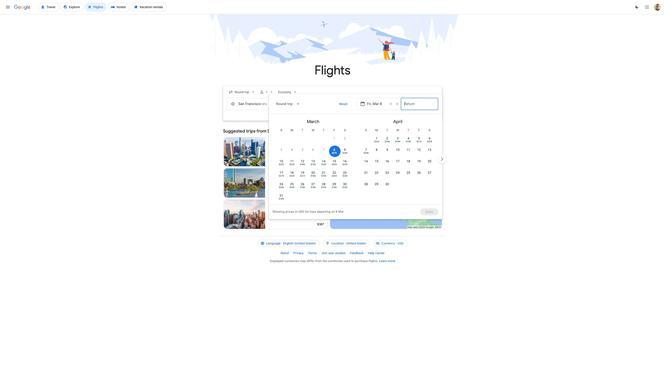 Task type: describe. For each thing, give the bounding box(es) containing it.
sunday, march 24, 2024 element
[[280, 182, 283, 187]]

sunday, april 28, 2024 element
[[365, 182, 368, 187]]

, 186 us dollars element for the thursday, april 4, 2024 element
[[406, 141, 411, 143]]

wednesday, april 17, 2024 element
[[396, 159, 400, 164]]

tuesday, march 12, 2024 element
[[301, 159, 305, 164]]

thursday, april 18, 2024 element
[[407, 159, 411, 164]]

saturday, april 6, 2024 element
[[429, 136, 431, 141]]

, 239 us dollars element
[[290, 175, 295, 177]]

monday, april 8, 2024 element
[[376, 148, 378, 152]]

frontier image
[[269, 213, 272, 217]]

friday, march 15, 2024 element
[[333, 159, 336, 164]]

row down wednesday, march 20, 2024 element
[[276, 180, 350, 193]]

, 185 us dollars element for thursday, march 14, 2024 element
[[321, 164, 326, 166]]

saturday, april 20, 2024 element
[[428, 159, 432, 164]]

row up wednesday, april 17, 2024 element
[[361, 146, 435, 159]]

, 185 us dollars element for "thursday, march 28, 2024" element
[[321, 187, 326, 189]]

, 204 us dollars element
[[374, 141, 379, 143]]

, 186 us dollars element for tuesday, march 26, 2024 'element' in the top of the page
[[300, 187, 305, 189]]

, 228 us dollars element for saturday, march 9, 2024 element
[[343, 152, 348, 155]]

thursday, march 14, 2024 element
[[322, 159, 326, 164]]

wednesday, april 3, 2024 element
[[397, 136, 399, 141]]

row up friday, march 8, 2024, departure date. element
[[329, 133, 350, 147]]

monday, april 29, 2024 element
[[375, 182, 379, 187]]

friday, march 29, 2024 element
[[333, 182, 336, 187]]

, 209 us dollars element for friday, march 15, 2024 element
[[332, 164, 337, 166]]

sunday, march 31, 2024 element
[[280, 194, 283, 198]]

wednesday, april 24, 2024 element
[[396, 171, 400, 175]]

monday, april 22, 2024 element
[[375, 171, 379, 175]]

Return text field
[[405, 98, 435, 110]]

saturday, march 16, 2024 element
[[343, 159, 347, 164]]

, 186 us dollars element for tuesday, april 2, 2024 element
[[385, 141, 390, 143]]

thursday, march 21, 2024 element
[[322, 171, 326, 175]]

wednesday, march 13, 2024 element
[[312, 159, 315, 164]]

saturday, march 2, 2024 element
[[344, 136, 346, 141]]

friday, march 1, 2024 element
[[334, 136, 335, 141]]

, 186 us dollars element for wednesday, march 27, 2024 element
[[311, 187, 316, 189]]

1 row group from the left
[[271, 116, 356, 204]]

Flight search field
[[220, 87, 448, 220]]

wednesday, march 27, 2024 element
[[312, 182, 315, 187]]

tuesday, march 26, 2024 element
[[301, 182, 305, 187]]

frontier image
[[269, 150, 272, 154]]

, 185 us dollars element for saturday, march 30, 2024 element
[[343, 187, 348, 189]]

grid inside flight search field
[[271, 116, 441, 208]]

tuesday, april 16, 2024 element
[[386, 159, 389, 164]]

, 185 us dollars element for monday, march 25, 2024 element
[[290, 187, 295, 189]]

row down wednesday, april 17, 2024 element
[[361, 169, 435, 181]]

2 row group from the left
[[356, 116, 441, 203]]

, 248 us dollars element for sunday, april 7, 2024 element
[[364, 152, 369, 155]]

row up thursday, april 11, 2024 element
[[372, 133, 435, 147]]

56 US dollars text field
[[319, 160, 324, 164]]

, 186 us dollars element for tuesday, march 12, 2024 element
[[300, 164, 305, 166]]

, 210 us dollars element
[[300, 175, 305, 177]]

wednesday, march 6, 2024 element
[[312, 148, 314, 152]]

187 US dollars text field
[[318, 223, 324, 227]]

sunday, april 21, 2024 element
[[365, 171, 368, 175]]



Task type: vqa. For each thing, say whether or not it's contained in the screenshot.
Add your business
no



Task type: locate. For each thing, give the bounding box(es) containing it.
row group
[[271, 116, 356, 204], [356, 116, 441, 203]]

sunday, april 7, 2024 element
[[365, 148, 367, 152]]

, 228 us dollars element for "saturday, march 23, 2024" element
[[343, 175, 348, 177]]

0 horizontal spatial , 248 us dollars element
[[279, 187, 284, 189]]

, 185 us dollars element for friday, march 29, 2024 element
[[332, 187, 337, 189]]

saturday, april 27, 2024 element
[[428, 171, 432, 175]]

tuesday, march 19, 2024 element
[[301, 171, 305, 175]]

0 vertical spatial , 228 us dollars element
[[343, 152, 348, 155]]

, 185 us dollars element
[[311, 164, 316, 166], [321, 164, 326, 166], [321, 175, 326, 177], [290, 187, 295, 189], [321, 187, 326, 189], [332, 187, 337, 189], [343, 187, 348, 189], [279, 198, 284, 200]]

1 horizontal spatial , 248 us dollars element
[[364, 152, 369, 155]]

, 248 us dollars element
[[364, 152, 369, 155], [279, 187, 284, 189]]

0 horizontal spatial , 279 us dollars element
[[279, 175, 284, 177]]

tuesday, april 30, 2024 element
[[386, 182, 389, 187]]

, 186 us dollars element right tuesday, march 26, 2024 'element' in the top of the page
[[311, 187, 316, 189]]

monday, april 15, 2024 element
[[375, 159, 379, 164]]

, 248 us dollars element up sunday, march 31, 2024 element
[[279, 187, 284, 189]]

, 228 us dollars element
[[343, 152, 348, 155], [290, 164, 295, 166], [343, 175, 348, 177]]

row up wednesday, april 24, 2024 element at the right of the page
[[361, 157, 435, 170]]

sunday, march 10, 2024 element
[[280, 159, 283, 164]]

 image
[[284, 213, 285, 217]]

1 horizontal spatial , 209 us dollars element
[[343, 164, 348, 166]]

thursday, april 25, 2024 element
[[407, 171, 411, 175]]

0 vertical spatial , 279 us dollars element
[[332, 152, 337, 155]]

, 186 us dollars element up thursday, april 11, 2024 element
[[406, 141, 411, 143]]

row up wednesday, march 20, 2024 element
[[276, 157, 350, 170]]

sunday, april 14, 2024 element
[[365, 159, 368, 164]]

, 185 us dollars element right sunday, march 24, 2024 element
[[290, 187, 295, 189]]

0 horizontal spatial , 209 us dollars element
[[332, 164, 337, 166]]

Return text field
[[405, 98, 435, 110]]

saturday, march 30, 2024 element
[[343, 182, 347, 187]]

friday, march 22, 2024 element
[[333, 171, 336, 175]]

, 209 us dollars element up friday, march 22, 2024 element
[[332, 164, 337, 166]]

thursday, april 4, 2024 element
[[408, 136, 410, 141]]

change appearance image
[[632, 2, 643, 12]]

, 186 us dollars element for wednesday, march 20, 2024 element
[[311, 175, 316, 177]]

swap origin and destination. image
[[287, 102, 293, 107]]

wednesday, april 10, 2024 element
[[396, 148, 400, 152]]

monday, march 18, 2024 element
[[290, 171, 294, 175]]

thursday, april 11, 2024 element
[[407, 148, 411, 152]]

, 186 us dollars element up wednesday, april 10, 2024 element
[[396, 141, 401, 143]]

1 horizontal spatial , 279 us dollars element
[[332, 152, 337, 155]]

next image
[[437, 154, 448, 165]]

, 185 us dollars element up wednesday, march 20, 2024 element
[[311, 164, 316, 166]]

, 186 us dollars element up wednesday, march 27, 2024 element
[[311, 175, 316, 177]]

, 186 us dollars element up tuesday, april 9, 2024 element
[[385, 141, 390, 143]]

thursday, march 28, 2024 element
[[322, 182, 326, 187]]

, 185 us dollars element right "thursday, march 28, 2024" element
[[332, 187, 337, 189]]

, 186 us dollars element
[[385, 141, 390, 143], [396, 141, 401, 143], [406, 141, 411, 143], [300, 164, 305, 166], [311, 175, 316, 177], [300, 187, 305, 189], [311, 187, 316, 189]]

, 279 us dollars element up friday, march 15, 2024 element
[[332, 152, 337, 155]]

Where from? San Francisco SFO text field
[[227, 98, 289, 110]]

, 248 us dollars element up sunday, april 14, 2024 'element' at the right top of the page
[[364, 152, 369, 155]]

, 185 us dollars element right wednesday, march 27, 2024 element
[[321, 187, 326, 189]]

, 203 us dollars element
[[332, 175, 337, 177]]

None field
[[227, 88, 257, 96], [277, 88, 299, 96], [273, 99, 303, 110], [227, 88, 257, 96], [277, 88, 299, 96], [273, 99, 303, 110]]

, 208 us dollars element
[[427, 141, 432, 143]]

, 185 us dollars element right friday, march 29, 2024 element
[[343, 187, 348, 189]]

wednesday, march 20, 2024 element
[[312, 171, 315, 175]]

1 vertical spatial , 228 us dollars element
[[290, 164, 295, 166]]

sunday, march 17, 2024 element
[[280, 171, 283, 175]]

1 vertical spatial , 279 us dollars element
[[279, 175, 284, 177]]

friday, april 5, 2024 element
[[418, 136, 420, 141]]

, 185 us dollars element for wednesday, march 13, 2024 element
[[311, 164, 316, 166]]

monday, march 11, 2024 element
[[290, 159, 294, 164]]

Departure text field
[[367, 98, 398, 110], [367, 98, 388, 110]]

, 279 us dollars element for friday, march 8, 2024, departure date. element
[[332, 152, 337, 155]]

friday, march 8, 2024, departure date. element
[[334, 148, 335, 152]]

grid
[[271, 116, 441, 208]]

frontier, spirit, and sun country airlines image
[[269, 182, 272, 185]]

, 228 us dollars element up saturday, march 16, 2024 element
[[343, 152, 348, 155]]

, 185 us dollars element up the thursday, march 21, 2024 element
[[321, 164, 326, 166]]

, 185 us dollars element up "thursday, march 28, 2024" element
[[321, 175, 326, 177]]

, 185 us dollars element for the thursday, march 21, 2024 element
[[321, 175, 326, 177]]

1 , 209 us dollars element from the left
[[332, 164, 337, 166]]

, 185 us dollars element for sunday, march 31, 2024 element
[[279, 198, 284, 200]]

, 186 us dollars element right monday, march 25, 2024 element
[[300, 187, 305, 189]]

, 228 us dollars element for monday, march 11, 2024 element
[[290, 164, 295, 166]]

, 220 us dollars element
[[279, 164, 284, 166]]

, 279 us dollars element for sunday, march 17, 2024 "element"
[[279, 175, 284, 177]]

, 185 us dollars element down sunday, march 24, 2024 element
[[279, 198, 284, 200]]

saturday, march 23, 2024 element
[[343, 171, 347, 175]]

, 218 us dollars element
[[417, 141, 422, 143]]

1 vertical spatial , 248 us dollars element
[[279, 187, 284, 189]]

tuesday, april 2, 2024 element
[[387, 136, 388, 141]]

monday, april 1, 2024 element
[[376, 136, 378, 141]]

suggested trips from san francisco region
[[223, 126, 442, 231]]

2 , 209 us dollars element from the left
[[343, 164, 348, 166]]

row up wednesday, march 13, 2024 element
[[276, 146, 350, 159]]

saturday, march 9, 2024 element
[[344, 148, 346, 152]]

sunday, march 3, 2024 element
[[281, 148, 282, 152]]

, 209 us dollars element up "saturday, march 23, 2024" element
[[343, 164, 348, 166]]

row up wednesday, march 27, 2024 element
[[276, 169, 350, 181]]

, 186 us dollars element for wednesday, april 3, 2024 element at top
[[396, 141, 401, 143]]

, 228 us dollars element up monday, march 18, 2024 element at top left
[[290, 164, 295, 166]]

tuesday, april 23, 2024 element
[[386, 171, 389, 175]]

friday, april 19, 2024 element
[[418, 159, 421, 164]]

tuesday, march 5, 2024 element
[[302, 148, 304, 152]]

saturday, april 13, 2024 element
[[428, 148, 432, 152]]

row down monday, april 22, 2024 element
[[361, 180, 393, 193]]

tuesday, april 9, 2024 element
[[387, 148, 388, 152]]

, 186 us dollars element up tuesday, march 19, 2024 element
[[300, 164, 305, 166]]

, 248 us dollars element for sunday, march 24, 2024 element
[[279, 187, 284, 189]]

friday, april 12, 2024 element
[[418, 148, 421, 152]]

2 vertical spatial , 228 us dollars element
[[343, 175, 348, 177]]

, 279 us dollars element up sunday, march 24, 2024 element
[[279, 175, 284, 177]]

main menu image
[[5, 4, 11, 10]]

, 228 us dollars element up saturday, march 30, 2024 element
[[343, 175, 348, 177]]

monday, march 4, 2024 element
[[291, 148, 293, 152]]

friday, april 26, 2024 element
[[418, 171, 421, 175]]

row
[[329, 133, 350, 147], [372, 133, 435, 147], [276, 146, 350, 159], [361, 146, 435, 159], [276, 157, 350, 170], [361, 157, 435, 170], [276, 169, 350, 181], [361, 169, 435, 181], [276, 180, 350, 193], [361, 180, 393, 193]]

monday, march 25, 2024 element
[[290, 182, 294, 187]]

, 279 us dollars element
[[332, 152, 337, 155], [279, 175, 284, 177]]

, 209 us dollars element for saturday, march 16, 2024 element
[[343, 164, 348, 166]]

, 209 us dollars element
[[332, 164, 337, 166], [343, 164, 348, 166]]

0 vertical spatial , 248 us dollars element
[[364, 152, 369, 155]]

thursday, march 7, 2024 element
[[323, 148, 325, 152]]



